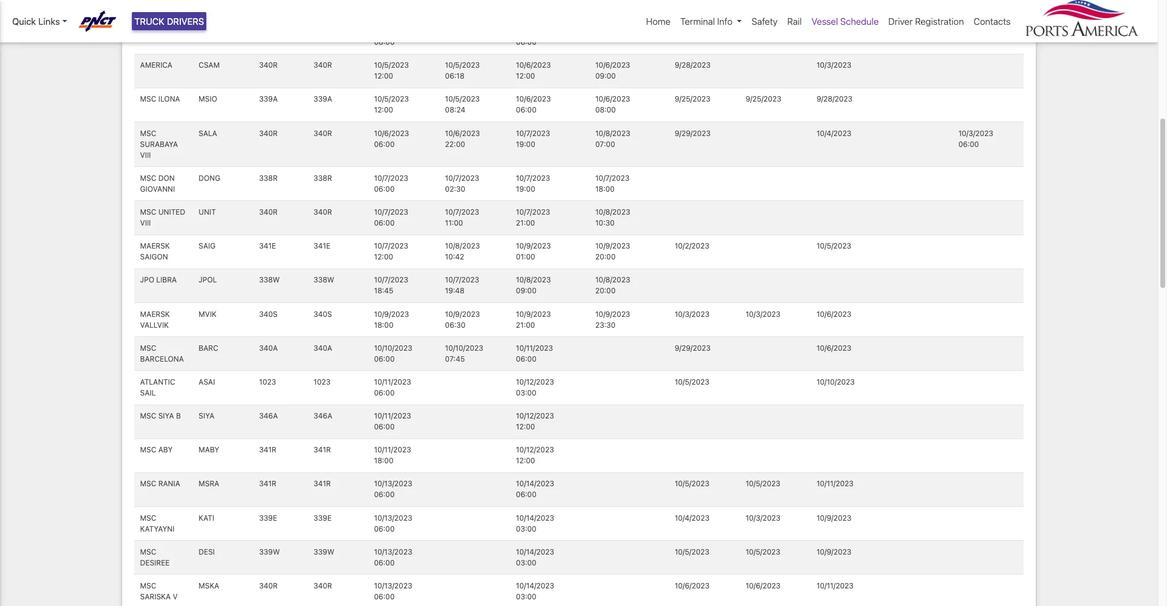 Task type: describe. For each thing, give the bounding box(es) containing it.
18:00 for 10/7/2023 18:00
[[596, 185, 615, 194]]

18:45
[[374, 287, 394, 296]]

9/29/2023 for 10/6/2023
[[675, 344, 711, 353]]

07:00
[[596, 140, 615, 149]]

10/12/2023 for 1023
[[516, 378, 554, 387]]

06:00 inside 10/14/2023 06:00
[[516, 491, 537, 500]]

10/8/2023 for 10:30
[[596, 208, 631, 217]]

carmen
[[140, 4, 171, 13]]

safety link
[[747, 10, 783, 33]]

msc for msc paris
[[140, 27, 156, 36]]

msio
[[199, 95, 217, 104]]

paris
[[158, 27, 179, 36]]

10/7/2023 18:00
[[596, 174, 630, 194]]

safety
[[752, 16, 778, 27]]

links
[[38, 16, 60, 27]]

10/9/2023 for 18:00
[[374, 310, 409, 319]]

19:00 for 10/7/2023 02:30
[[516, 185, 536, 194]]

10/14/2023 for 339w
[[516, 548, 555, 557]]

10/9/2023 06:30
[[445, 310, 480, 330]]

2 338r from the left
[[314, 174, 332, 183]]

10/8/2023 20:00
[[596, 276, 631, 296]]

10/12/2023 03:00
[[516, 378, 554, 398]]

09:00 for 10/8/2023 09:00
[[516, 287, 537, 296]]

10/10/2023 for 06:00
[[374, 344, 413, 353]]

10/8/2023 07:00
[[596, 129, 631, 149]]

10/7/2023 02:30
[[445, 174, 479, 194]]

sala
[[199, 129, 217, 138]]

2 339e from the left
[[314, 514, 332, 523]]

viii for msc united viii
[[140, 219, 151, 228]]

18:00 for 10/9/2023 18:00
[[374, 321, 394, 330]]

atlantic sail
[[140, 378, 175, 398]]

info
[[718, 16, 733, 27]]

2 1023 from the left
[[314, 378, 331, 387]]

barc
[[199, 344, 218, 353]]

10/5/2023 12:00 for 06:18
[[374, 61, 409, 81]]

10/9/2023 for 23:30
[[596, 310, 631, 319]]

msc for msc barcelona
[[140, 344, 156, 353]]

msc paris
[[140, 27, 179, 36]]

saig
[[199, 242, 216, 251]]

terminal info
[[681, 16, 733, 27]]

10/14/2023 03:00 for 10/4/2023
[[516, 514, 555, 534]]

10/14/2023 03:00 for 10/6/2023
[[516, 582, 555, 602]]

driver registration
[[889, 16, 965, 27]]

driver
[[889, 16, 913, 27]]

don
[[158, 174, 175, 183]]

msc carmen
[[140, 0, 171, 13]]

msc ilona
[[140, 95, 180, 104]]

sail
[[140, 389, 156, 398]]

maersk for saigon
[[140, 242, 170, 251]]

10/8/2023 for 07:00
[[596, 129, 631, 138]]

10/8/2023 for 10:42
[[445, 242, 480, 251]]

contacts
[[974, 16, 1011, 27]]

aby
[[158, 446, 173, 455]]

drivers
[[167, 16, 204, 27]]

b
[[176, 412, 181, 421]]

home link
[[642, 10, 676, 33]]

msc siya b
[[140, 412, 181, 421]]

rail
[[788, 16, 802, 27]]

10/6/2023 12:00
[[516, 61, 551, 81]]

atlantic
[[140, 378, 175, 387]]

10/6/2023 08:00
[[596, 95, 631, 115]]

america
[[140, 61, 172, 70]]

v
[[173, 593, 178, 602]]

barcelona
[[140, 355, 184, 364]]

msc aby
[[140, 446, 173, 455]]

10/13/2023 for 341r
[[374, 480, 412, 489]]

msc for msc don giovanni
[[140, 174, 156, 183]]

1 340a from the left
[[259, 344, 278, 353]]

msc for msc sariska v
[[140, 582, 156, 591]]

10/12/2023 12:00 for 10/11/2023 06:00
[[516, 412, 554, 432]]

mvik
[[199, 310, 217, 319]]

1 siya from the left
[[158, 412, 174, 421]]

10/7/2023 19:48
[[445, 276, 479, 296]]

msc for msc aby
[[140, 446, 156, 455]]

02:30
[[445, 185, 465, 194]]

1 346a from the left
[[259, 412, 278, 421]]

10/9/2023 01:00
[[516, 242, 551, 262]]

10/10/2023 06:00
[[374, 344, 413, 364]]

10/7/2023 12:00
[[374, 242, 408, 262]]

sariska
[[140, 593, 171, 602]]

2 siya from the left
[[199, 412, 214, 421]]

kati
[[199, 514, 214, 523]]

jpol
[[199, 276, 217, 285]]

12:00 inside 10/7/2023 12:00
[[374, 253, 393, 262]]

1 9/25/2023 from the left
[[675, 95, 711, 104]]

10/14/2023 06:00
[[516, 480, 555, 500]]

2 339w from the left
[[314, 548, 334, 557]]

msc katyayni
[[140, 514, 175, 534]]

driver registration link
[[884, 10, 969, 33]]

03:00 for 339w
[[516, 559, 537, 568]]

10/10/2023 07:45
[[445, 344, 484, 364]]

mska
[[199, 582, 219, 591]]

quick links
[[12, 16, 60, 27]]

msc for msc rania
[[140, 480, 156, 489]]

jpo libra
[[140, 276, 177, 285]]

12:00 inside 10/6/2023 12:00
[[516, 72, 535, 81]]

2 340s from the left
[[314, 310, 332, 319]]

10/12/2023 12:00 for 10/11/2023 18:00
[[516, 446, 554, 466]]

10/9/2023 for 21:00
[[516, 310, 551, 319]]

0 horizontal spatial 9/28/2023
[[675, 61, 711, 70]]

msc united viii
[[140, 208, 185, 228]]

10/7/2023 06:00 for 02:30
[[374, 174, 408, 194]]

10/8/2023 10:30
[[596, 208, 631, 228]]

0 vertical spatial 10/11/2023 06:00
[[516, 344, 553, 364]]

2 9/25/2023 from the left
[[746, 95, 782, 104]]

10/7/2023 21:00
[[516, 208, 550, 228]]

10:30
[[596, 219, 615, 228]]

18:00 for 10/11/2023 18:00
[[374, 457, 394, 466]]

msc for msc katyayni
[[140, 514, 156, 523]]

19:00 for 10/6/2023 22:00
[[516, 140, 536, 149]]

quick
[[12, 16, 36, 27]]

10/8/2023 09:00
[[516, 276, 551, 296]]

terminal
[[681, 16, 715, 27]]

desi
[[199, 548, 215, 557]]

10/13/2023 06:00 for 339w
[[374, 548, 412, 568]]

06:00 inside 10/3/2023 06:00
[[959, 140, 980, 149]]

giovanni
[[140, 185, 175, 194]]

0 horizontal spatial 10/4/2023
[[675, 514, 710, 523]]

10/9/2023 21:00
[[516, 310, 551, 330]]

10/11/2023 06:00 for 10/12/2023 12:00
[[374, 412, 411, 432]]

1 horizontal spatial 10/4/2023
[[817, 129, 852, 138]]

msc surabaya viii
[[140, 129, 178, 160]]

10/12/2023 for 341r
[[516, 446, 554, 455]]

1 339w from the left
[[259, 548, 280, 557]]

maersk vallvik
[[140, 310, 170, 330]]

21:00 for 10/9/2023 21:00
[[516, 321, 535, 330]]



Task type: vqa. For each thing, say whether or not it's contained in the screenshot.
Delivery
no



Task type: locate. For each thing, give the bounding box(es) containing it.
msc for msc desiree
[[140, 548, 156, 557]]

0 vertical spatial maersk
[[140, 242, 170, 251]]

maersk for vallvik
[[140, 310, 170, 319]]

339e
[[259, 514, 277, 523], [314, 514, 332, 523]]

1 10/5/2023 12:00 from the top
[[374, 61, 409, 81]]

2 vertical spatial 10/14/2023 03:00
[[516, 582, 555, 602]]

rania
[[158, 480, 180, 489]]

msc left 'aby'
[[140, 446, 156, 455]]

msc desiree
[[140, 548, 170, 568]]

1 horizontal spatial 339e
[[314, 514, 332, 523]]

10/8/2023 down 10/9/2023 20:00
[[596, 276, 631, 285]]

09:00
[[596, 72, 616, 81], [516, 287, 537, 296]]

msc up katyayni
[[140, 514, 156, 523]]

20:00 inside 10/9/2023 20:00
[[596, 253, 616, 262]]

0 horizontal spatial siya
[[158, 412, 174, 421]]

0 vertical spatial 10/14/2023 03:00
[[516, 514, 555, 534]]

9 msc from the top
[[140, 446, 156, 455]]

1 horizontal spatial 338r
[[314, 174, 332, 183]]

10/13/2023
[[374, 480, 412, 489], [374, 514, 412, 523], [374, 548, 412, 557], [374, 582, 412, 591]]

10/8/2023 for 20:00
[[596, 276, 631, 285]]

10/6/2023 22:00
[[445, 129, 480, 149]]

0 vertical spatial 10/4/2023
[[817, 129, 852, 138]]

1 horizontal spatial 339w
[[314, 548, 334, 557]]

10/13/2023 for 340r
[[374, 582, 412, 591]]

10/5/2023 12:00 for 08:24
[[374, 95, 409, 115]]

msc don giovanni
[[140, 174, 175, 194]]

0 horizontal spatial 341e
[[259, 242, 276, 251]]

21:00 for 10/7/2023 21:00
[[516, 219, 535, 228]]

2 9/29/2023 from the top
[[675, 344, 711, 353]]

20:00 up 10/8/2023 20:00
[[596, 253, 616, 262]]

0 horizontal spatial 9/25/2023
[[675, 95, 711, 104]]

0 vertical spatial 09:00
[[596, 72, 616, 81]]

18:00 inside 10/11/2023 18:00
[[374, 457, 394, 466]]

10/9/2023 23:30
[[596, 310, 631, 330]]

3 10/14/2023 03:00 from the top
[[516, 582, 555, 602]]

1 horizontal spatial 9/28/2023
[[817, 95, 853, 104]]

2 10/5/2023 12:00 from the top
[[374, 95, 409, 115]]

msc for msc united viii
[[140, 208, 156, 217]]

katyayni
[[140, 525, 175, 534]]

09:00 up '10/6/2023 08:00'
[[596, 72, 616, 81]]

msc for msc ilona
[[140, 95, 156, 104]]

10/8/2023 for 09:00
[[516, 276, 551, 285]]

1 horizontal spatial 1023
[[314, 378, 331, 387]]

9/28/2023
[[675, 61, 711, 70], [817, 95, 853, 104]]

339w
[[259, 548, 280, 557], [314, 548, 334, 557]]

01:00
[[516, 253, 536, 262]]

3 10/13/2023 06:00 from the top
[[374, 548, 412, 568]]

viii for msc surabaya viii
[[140, 150, 151, 160]]

0 vertical spatial 08:00
[[374, 38, 395, 47]]

msc for msc siya b
[[140, 412, 156, 421]]

10/3/2023
[[817, 61, 852, 70], [959, 129, 994, 138], [675, 310, 710, 319], [746, 310, 781, 319], [746, 514, 781, 523]]

0 horizontal spatial 08:00
[[374, 38, 395, 47]]

0 vertical spatial 10/12/2023
[[516, 378, 554, 387]]

10/8/2023 up '07:00'
[[596, 129, 631, 138]]

0 vertical spatial 10/6/2023 06:00
[[516, 95, 551, 115]]

msc for msc carmen
[[140, 0, 156, 2]]

1 10/14/2023 from the top
[[516, 480, 555, 489]]

csam
[[199, 61, 220, 70]]

2 20:00 from the top
[[596, 287, 616, 296]]

09:00 up 10/9/2023 21:00
[[516, 287, 537, 296]]

23:30
[[596, 321, 616, 330]]

msc inside msc desiree
[[140, 548, 156, 557]]

vessel schedule link
[[807, 10, 884, 33]]

3 10/12/2023 from the top
[[516, 446, 554, 455]]

0 vertical spatial 9/29/2023
[[675, 129, 711, 138]]

10/6/2023 09:00
[[596, 61, 631, 81]]

0 horizontal spatial 338w
[[259, 276, 280, 285]]

06:00
[[516, 38, 537, 47], [516, 106, 537, 115], [374, 140, 395, 149], [959, 140, 980, 149], [374, 185, 395, 194], [374, 219, 395, 228], [374, 355, 395, 364], [516, 355, 537, 364], [374, 389, 395, 398], [374, 423, 395, 432], [374, 491, 395, 500], [516, 491, 537, 500], [374, 525, 395, 534], [374, 559, 395, 568], [374, 593, 395, 602]]

10/13/2023 06:00 for 339e
[[374, 514, 412, 534]]

1 339a from the left
[[259, 95, 278, 104]]

10/7/2023 06:00 for 11:00
[[374, 208, 408, 228]]

10/12/2023 12:00 up 10/14/2023 06:00
[[516, 446, 554, 466]]

1 horizontal spatial 9/25/2023
[[746, 95, 782, 104]]

06:30
[[445, 321, 466, 330]]

6 msc from the top
[[140, 208, 156, 217]]

1 338r from the left
[[259, 174, 278, 183]]

1 10/13/2023 06:00 from the top
[[374, 480, 412, 500]]

338r
[[259, 174, 278, 183], [314, 174, 332, 183]]

0 vertical spatial 10/12/2023 12:00
[[516, 412, 554, 432]]

0 horizontal spatial 339a
[[259, 95, 278, 104]]

341e
[[259, 242, 276, 251], [314, 242, 331, 251]]

0 vertical spatial viii
[[140, 150, 151, 160]]

10/9/2023 20:00
[[596, 242, 631, 262]]

340s
[[259, 310, 278, 319], [314, 310, 332, 319]]

10/12/2023 12:00 down 10/12/2023 03:00
[[516, 412, 554, 432]]

2 msc from the top
[[140, 27, 156, 36]]

10/11/2023 06:00 for 10/12/2023 03:00
[[374, 378, 411, 398]]

1 vertical spatial 10/4/2023
[[675, 514, 710, 523]]

libra
[[156, 276, 177, 285]]

0 horizontal spatial 338r
[[259, 174, 278, 183]]

viii inside 'msc united viii'
[[140, 219, 151, 228]]

13 msc from the top
[[140, 582, 156, 591]]

10/3/2023 06:00
[[959, 129, 994, 149]]

21:00 inside 10/9/2023 21:00
[[516, 321, 535, 330]]

msc up surabaya
[[140, 129, 156, 138]]

msc inside msc barcelona
[[140, 344, 156, 353]]

10/14/2023 03:00 for 10/5/2023
[[516, 548, 555, 568]]

20:00 for 10/8/2023 20:00
[[596, 287, 616, 296]]

1 10/12/2023 12:00 from the top
[[516, 412, 554, 432]]

0 vertical spatial 10/7/2023 06:00
[[374, 174, 408, 194]]

0 horizontal spatial 346a
[[259, 412, 278, 421]]

09:00 for 10/6/2023 09:00
[[596, 72, 616, 81]]

1 21:00 from the top
[[516, 219, 535, 228]]

2 10/7/2023 06:00 from the top
[[374, 208, 408, 228]]

20:00 up 10/9/2023 23:30
[[596, 287, 616, 296]]

1 341e from the left
[[259, 242, 276, 251]]

08:00 inside '10/6/2023 08:00'
[[596, 106, 616, 115]]

1 vertical spatial 10/12/2023 12:00
[[516, 446, 554, 466]]

1 vertical spatial maersk
[[140, 310, 170, 319]]

10/11/2023 06:00 up 10/12/2023 03:00
[[516, 344, 553, 364]]

viii up maersk saigon
[[140, 219, 151, 228]]

maersk up vallvik in the left bottom of the page
[[140, 310, 170, 319]]

1 maersk from the top
[[140, 242, 170, 251]]

19:00
[[516, 140, 536, 149], [516, 185, 536, 194]]

4 03:00 from the top
[[516, 593, 537, 602]]

truck drivers
[[134, 16, 204, 27]]

10/14/2023 03:00
[[516, 514, 555, 534], [516, 548, 555, 568], [516, 582, 555, 602]]

10/8/2023 up 10:42 at the top left of the page
[[445, 242, 480, 251]]

1 vertical spatial 10/11/2023 06:00
[[374, 378, 411, 398]]

maby
[[199, 446, 219, 455]]

2 21:00 from the top
[[516, 321, 535, 330]]

maersk saigon
[[140, 242, 170, 262]]

1 horizontal spatial 08:00
[[596, 106, 616, 115]]

10/13/2023 06:00 for 341r
[[374, 480, 412, 500]]

2 horizontal spatial 10/10/2023
[[817, 378, 855, 387]]

msc up desiree
[[140, 548, 156, 557]]

1 03:00 from the top
[[516, 389, 537, 398]]

truck
[[134, 16, 165, 27]]

10/8/2023
[[596, 129, 631, 138], [596, 208, 631, 217], [445, 242, 480, 251], [516, 276, 551, 285], [596, 276, 631, 285]]

08:24
[[445, 106, 466, 115]]

1 vertical spatial 20:00
[[596, 287, 616, 296]]

10/11/2023
[[516, 344, 553, 353], [374, 378, 411, 387], [374, 412, 411, 421], [374, 446, 411, 455], [817, 480, 854, 489], [817, 582, 854, 591]]

10:42
[[445, 253, 464, 262]]

siya right b at left bottom
[[199, 412, 214, 421]]

1 vertical spatial 10/14/2023 03:00
[[516, 548, 555, 568]]

1 horizontal spatial siya
[[199, 412, 214, 421]]

18:00 inside 10/9/2023 18:00
[[374, 321, 394, 330]]

2 10/13/2023 from the top
[[374, 514, 412, 523]]

10/11/2023 18:00
[[374, 446, 411, 466]]

10/12/2023 for 346a
[[516, 412, 554, 421]]

0 horizontal spatial 339w
[[259, 548, 280, 557]]

2 03:00 from the top
[[516, 525, 537, 534]]

2 340a from the left
[[314, 344, 332, 353]]

unit
[[199, 208, 216, 217]]

22:00
[[445, 140, 465, 149]]

siya left b at left bottom
[[158, 412, 174, 421]]

10/5/2023 06:18
[[445, 61, 480, 81]]

10/10/2023 for 07:45
[[445, 344, 484, 353]]

msc down the truck
[[140, 27, 156, 36]]

1 339e from the left
[[259, 514, 277, 523]]

msc inside msc katyayni
[[140, 514, 156, 523]]

2 10/12/2023 from the top
[[516, 412, 554, 421]]

2 10/7/2023 19:00 from the top
[[516, 174, 550, 194]]

1 vertical spatial 10/7/2023 06:00
[[374, 208, 408, 228]]

9/29/2023 for 10/4/2023
[[675, 129, 711, 138]]

ilona
[[158, 95, 180, 104]]

0 horizontal spatial 340a
[[259, 344, 278, 353]]

msc up sariska
[[140, 582, 156, 591]]

msc inside msc carmen
[[140, 0, 156, 2]]

siya
[[158, 412, 174, 421], [199, 412, 214, 421]]

terminal info link
[[676, 10, 747, 33]]

10/14/2023 for 339e
[[516, 514, 555, 523]]

2 vertical spatial 10/11/2023 06:00
[[374, 412, 411, 432]]

10/13/2023 for 339e
[[374, 514, 412, 523]]

1 10/7/2023 06:00 from the top
[[374, 174, 408, 194]]

20:00
[[596, 253, 616, 262], [596, 287, 616, 296]]

saigon
[[140, 253, 168, 262]]

1 10/7/2023 19:00 from the top
[[516, 129, 550, 149]]

1 horizontal spatial 346a
[[314, 412, 332, 421]]

21:00
[[516, 219, 535, 228], [516, 321, 535, 330]]

10/10/2023
[[374, 344, 413, 353], [445, 344, 484, 353], [817, 378, 855, 387]]

1 horizontal spatial 09:00
[[596, 72, 616, 81]]

msc inside msc don giovanni
[[140, 174, 156, 183]]

339a
[[259, 95, 278, 104], [314, 95, 332, 104]]

03:00 inside 10/12/2023 03:00
[[516, 389, 537, 398]]

1 horizontal spatial 338w
[[314, 276, 334, 285]]

10/14/2023 for 340r
[[516, 582, 555, 591]]

1 vertical spatial 08:00
[[596, 106, 616, 115]]

1 9/29/2023 from the top
[[675, 129, 711, 138]]

10/11/2023 06:00
[[516, 344, 553, 364], [374, 378, 411, 398], [374, 412, 411, 432]]

desiree
[[140, 559, 170, 568]]

1 vertical spatial viii
[[140, 219, 151, 228]]

0 horizontal spatial 1023
[[259, 378, 276, 387]]

10/7/2023 19:00 for 10/7/2023
[[516, 174, 550, 194]]

msc for msc surabaya viii
[[140, 129, 156, 138]]

1 338w from the left
[[259, 276, 280, 285]]

1 vertical spatial 10/12/2023
[[516, 412, 554, 421]]

1 vertical spatial 9/28/2023
[[817, 95, 853, 104]]

msc up carmen
[[140, 0, 156, 2]]

2 19:00 from the top
[[516, 185, 536, 194]]

12 msc from the top
[[140, 548, 156, 557]]

2 viii from the top
[[140, 219, 151, 228]]

21:00 down 10/8/2023 09:00
[[516, 321, 535, 330]]

10/13/2023 for 339w
[[374, 548, 412, 557]]

10/8/2023 down "01:00"
[[516, 276, 551, 285]]

jpo
[[140, 276, 154, 285]]

03:00 for 339e
[[516, 525, 537, 534]]

viii down surabaya
[[140, 150, 151, 160]]

2 vertical spatial 10/12/2023
[[516, 446, 554, 455]]

0 horizontal spatial 10/10/2023
[[374, 344, 413, 353]]

msc left ilona
[[140, 95, 156, 104]]

msc sariska v
[[140, 582, 178, 602]]

viii
[[140, 150, 151, 160], [140, 219, 151, 228]]

3 10/13/2023 from the top
[[374, 548, 412, 557]]

07:45
[[445, 355, 465, 364]]

3 03:00 from the top
[[516, 559, 537, 568]]

10/6/2023
[[516, 61, 551, 70], [596, 61, 631, 70], [516, 95, 551, 104], [596, 95, 631, 104], [374, 129, 409, 138], [445, 129, 480, 138], [817, 310, 852, 319], [817, 344, 852, 353], [675, 582, 710, 591], [746, 582, 781, 591]]

msc inside msc surabaya viii
[[140, 129, 156, 138]]

11 msc from the top
[[140, 514, 156, 523]]

truck drivers link
[[132, 12, 207, 31]]

7 msc from the top
[[140, 344, 156, 353]]

06:00 inside 10/10/2023 06:00
[[374, 355, 395, 364]]

03:00 for 340r
[[516, 593, 537, 602]]

08:00
[[374, 38, 395, 47], [596, 106, 616, 115]]

registration
[[916, 16, 965, 27]]

1 1023 from the left
[[259, 378, 276, 387]]

4 msc from the top
[[140, 129, 156, 138]]

home
[[647, 16, 671, 27]]

10/11/2023 06:00 up 10/11/2023 18:00
[[374, 412, 411, 432]]

maersk up saigon
[[140, 242, 170, 251]]

msc up barcelona
[[140, 344, 156, 353]]

2 10/14/2023 from the top
[[516, 514, 555, 523]]

vessel schedule
[[812, 16, 879, 27]]

2 10/14/2023 03:00 from the top
[[516, 548, 555, 568]]

1 horizontal spatial 339a
[[314, 95, 332, 104]]

21:00 up 10/9/2023 01:00
[[516, 219, 535, 228]]

5 msc from the top
[[140, 174, 156, 183]]

10/9/2023
[[516, 242, 551, 251], [596, 242, 631, 251], [374, 310, 409, 319], [445, 310, 480, 319], [516, 310, 551, 319], [596, 310, 631, 319], [817, 514, 852, 523], [817, 548, 852, 557]]

0 horizontal spatial 09:00
[[516, 287, 537, 296]]

1 vertical spatial 18:00
[[374, 321, 394, 330]]

1 vertical spatial 9/29/2023
[[675, 344, 711, 353]]

21:00 inside 10/7/2023 21:00
[[516, 219, 535, 228]]

10/9/2023 for 01:00
[[516, 242, 551, 251]]

msra
[[199, 480, 219, 489]]

10/14/2023 for 341r
[[516, 480, 555, 489]]

3 10/14/2023 from the top
[[516, 548, 555, 557]]

06:18
[[445, 72, 465, 81]]

0 vertical spatial 19:00
[[516, 140, 536, 149]]

09:00 inside 10/6/2023 09:00
[[596, 72, 616, 81]]

quick links link
[[12, 15, 67, 28]]

0 vertical spatial 21:00
[[516, 219, 535, 228]]

surabaya
[[140, 140, 178, 149]]

2 338w from the left
[[314, 276, 334, 285]]

20:00 inside 10/8/2023 20:00
[[596, 287, 616, 296]]

03:00 for 1023
[[516, 389, 537, 398]]

0 vertical spatial 18:00
[[596, 185, 615, 194]]

10/9/2023 for 06:30
[[445, 310, 480, 319]]

0 horizontal spatial 339e
[[259, 514, 277, 523]]

msc inside 'msc united viii'
[[140, 208, 156, 217]]

8 msc from the top
[[140, 412, 156, 421]]

2 339a from the left
[[314, 95, 332, 104]]

10/11/2023 06:00 down 10/10/2023 06:00
[[374, 378, 411, 398]]

1 vertical spatial 19:00
[[516, 185, 536, 194]]

1 viii from the top
[[140, 150, 151, 160]]

1 vertical spatial 10/6/2023 06:00
[[374, 129, 409, 149]]

10/13/2023 06:00 for 340r
[[374, 582, 412, 602]]

1 vertical spatial 21:00
[[516, 321, 535, 330]]

341r
[[259, 446, 277, 455], [314, 446, 331, 455], [259, 480, 277, 489], [314, 480, 331, 489]]

1 340s from the left
[[259, 310, 278, 319]]

19:48
[[445, 287, 465, 296]]

10/7/2023 19:00 for 10/6/2023
[[516, 129, 550, 149]]

10/9/2023 18:00
[[374, 310, 409, 330]]

3 msc from the top
[[140, 95, 156, 104]]

10/8/2023 up 10:30
[[596, 208, 631, 217]]

msc down sail
[[140, 412, 156, 421]]

2 346a from the left
[[314, 412, 332, 421]]

1 10/13/2023 from the top
[[374, 480, 412, 489]]

0 horizontal spatial 10/6/2023 06:00
[[374, 129, 409, 149]]

1 20:00 from the top
[[596, 253, 616, 262]]

10 msc from the top
[[140, 480, 156, 489]]

2 vertical spatial 18:00
[[374, 457, 394, 466]]

0 vertical spatial 20:00
[[596, 253, 616, 262]]

10/7/2023 19:00
[[516, 129, 550, 149], [516, 174, 550, 194]]

1 horizontal spatial 341e
[[314, 242, 331, 251]]

1 vertical spatial 10/5/2023 12:00
[[374, 95, 409, 115]]

contacts link
[[969, 10, 1016, 33]]

2 341e from the left
[[314, 242, 331, 251]]

0 vertical spatial 10/7/2023 19:00
[[516, 129, 550, 149]]

rail link
[[783, 10, 807, 33]]

1 10/14/2023 03:00 from the top
[[516, 514, 555, 534]]

1 vertical spatial 10/7/2023 19:00
[[516, 174, 550, 194]]

09:00 inside 10/8/2023 09:00
[[516, 287, 537, 296]]

10/7/2023 11:00
[[445, 208, 479, 228]]

10/9/2023 for 20:00
[[596, 242, 631, 251]]

1 19:00 from the top
[[516, 140, 536, 149]]

1 horizontal spatial 10/10/2023
[[445, 344, 484, 353]]

4 10/13/2023 from the top
[[374, 582, 412, 591]]

2 maersk from the top
[[140, 310, 170, 319]]

0 horizontal spatial 340s
[[259, 310, 278, 319]]

4 10/14/2023 from the top
[[516, 582, 555, 591]]

1 vertical spatial 09:00
[[516, 287, 537, 296]]

18:00 inside 10/7/2023 18:00
[[596, 185, 615, 194]]

0 vertical spatial 10/5/2023 12:00
[[374, 61, 409, 81]]

1 horizontal spatial 340a
[[314, 344, 332, 353]]

1 horizontal spatial 340s
[[314, 310, 332, 319]]

viii inside msc surabaya viii
[[140, 150, 151, 160]]

1 10/12/2023 from the top
[[516, 378, 554, 387]]

1 msc from the top
[[140, 0, 156, 2]]

1 horizontal spatial 10/6/2023 06:00
[[516, 95, 551, 115]]

2 10/13/2023 06:00 from the top
[[374, 514, 412, 534]]

msc inside msc sariska v
[[140, 582, 156, 591]]

0 vertical spatial 9/28/2023
[[675, 61, 711, 70]]

4 10/13/2023 06:00 from the top
[[374, 582, 412, 602]]

msc up giovanni
[[140, 174, 156, 183]]

2 10/12/2023 12:00 from the top
[[516, 446, 554, 466]]

10/8/2023 10:42
[[445, 242, 480, 262]]

msc left united
[[140, 208, 156, 217]]

20:00 for 10/9/2023 20:00
[[596, 253, 616, 262]]

msc left rania
[[140, 480, 156, 489]]



